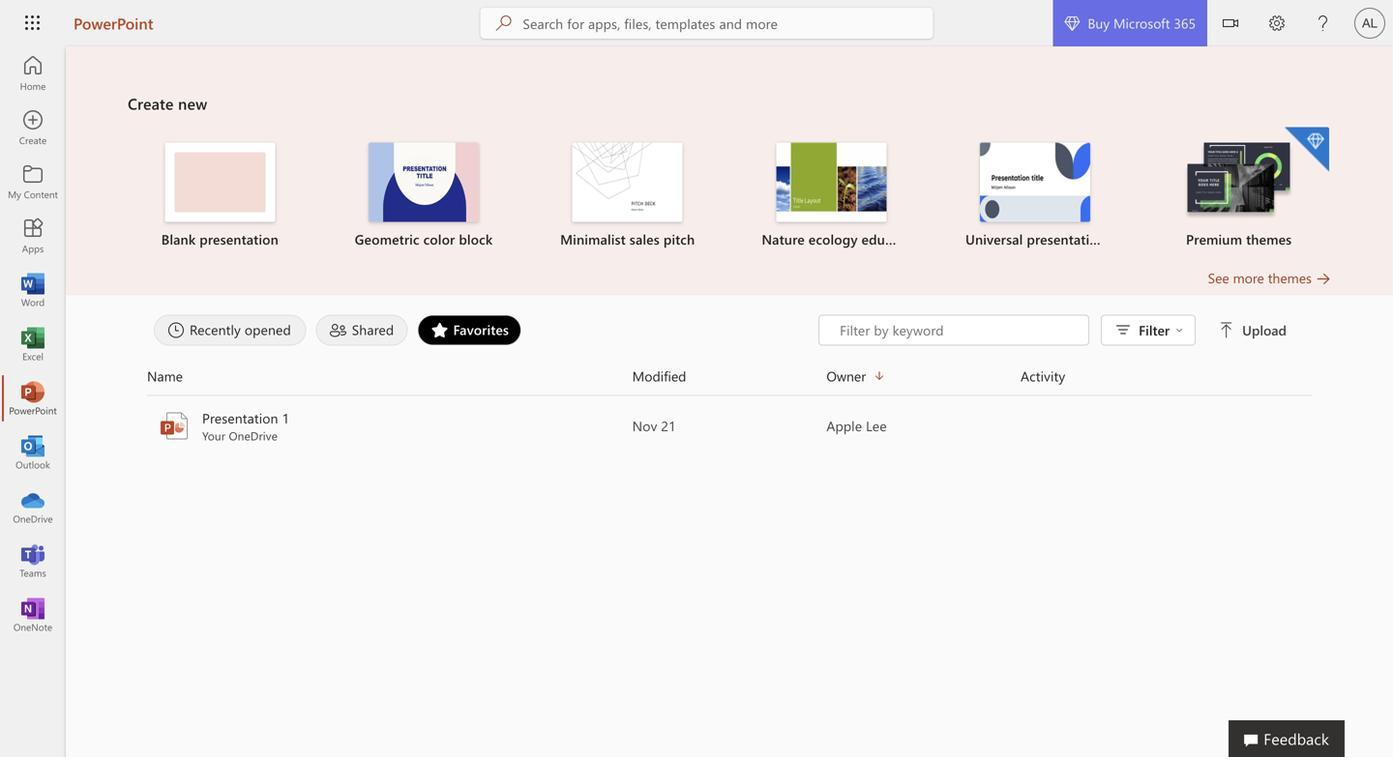 Task type: locate. For each thing, give the bounding box(es) containing it.
minimalist sales pitch image
[[572, 143, 683, 222]]

premium themes element
[[1149, 127, 1329, 249]]

onedrive
[[229, 428, 278, 444]]

nature ecology education photo presentation image
[[776, 143, 886, 222]]

premium themes image
[[1184, 143, 1294, 220]]

lee
[[866, 417, 887, 435]]


[[1223, 15, 1238, 31]]

see more themes button
[[1208, 268, 1331, 288]]

recently opened element
[[154, 315, 306, 346]]

list containing blank presentation
[[128, 125, 1331, 268]]

1 horizontal spatial presentation
[[1027, 230, 1106, 248]]

blank presentation
[[161, 230, 279, 248]]

see more themes
[[1208, 269, 1312, 287]]

row
[[147, 365, 1312, 396]]

my content image
[[23, 172, 43, 192]]

opened
[[245, 321, 291, 339]]

Filter by keyword text field
[[838, 321, 1079, 340]]

tab list inside create new main content
[[149, 315, 819, 346]]

home image
[[23, 64, 43, 83]]

powerpoint
[[74, 13, 153, 33]]

0 horizontal spatial presentation
[[200, 230, 279, 248]]

tab list containing recently opened
[[149, 315, 819, 346]]

themes
[[1246, 230, 1292, 248], [1268, 269, 1312, 287]]

apple
[[826, 417, 862, 435]]

universal presentation element
[[945, 143, 1125, 249]]

nov 21
[[632, 417, 676, 435]]

shared tab
[[311, 315, 413, 346]]

365
[[1174, 14, 1196, 32]]

al button
[[1347, 0, 1393, 46]]

1 presentation from the left
[[200, 230, 279, 248]]

presentation for blank presentation
[[200, 230, 279, 248]]

blank presentation element
[[130, 143, 310, 249]]

see
[[1208, 269, 1229, 287]]

filter
[[1139, 321, 1170, 339]]

row containing name
[[147, 365, 1312, 396]]

presentation
[[202, 409, 278, 427]]

sales
[[630, 230, 660, 248]]

Search box. Suggestions appear as you type. search field
[[523, 8, 933, 39]]

list
[[128, 125, 1331, 268]]

create new main content
[[66, 46, 1393, 452]]

premium
[[1186, 230, 1242, 248]]

premium themes
[[1186, 230, 1292, 248]]

onenote image
[[23, 606, 43, 625]]

presentation right blank
[[200, 230, 279, 248]]

universal presentation image
[[980, 143, 1090, 222]]

navigation
[[0, 46, 66, 642]]

owner button
[[826, 365, 1021, 387]]

tab list
[[149, 315, 819, 346]]

onedrive image
[[23, 497, 43, 517]]

1 vertical spatial themes
[[1268, 269, 1312, 287]]

powerpoint image
[[23, 389, 43, 408]]

2 presentation from the left
[[1027, 230, 1106, 248]]

geometric
[[355, 230, 420, 248]]

premium templates diamond image
[[1285, 127, 1329, 172]]

list inside create new main content
[[128, 125, 1331, 268]]

themes right more
[[1268, 269, 1312, 287]]

presentation inside 'element'
[[1027, 230, 1106, 248]]

themes inside button
[[1268, 269, 1312, 287]]

create image
[[23, 118, 43, 137]]

presentation down universal presentation image
[[1027, 230, 1106, 248]]

presentation
[[200, 230, 279, 248], [1027, 230, 1106, 248]]

apps image
[[23, 226, 43, 246]]

minimalist sales pitch
[[560, 230, 695, 248]]

None search field
[[480, 8, 933, 39]]

themes up see more themes button
[[1246, 230, 1292, 248]]

al
[[1362, 15, 1377, 30]]

nov
[[632, 417, 657, 435]]

teams image
[[23, 551, 43, 571]]

 buy microsoft 365
[[1065, 14, 1196, 32]]

name presentation 1 cell
[[147, 409, 632, 444]]

modified button
[[632, 365, 826, 387]]

row inside create new main content
[[147, 365, 1312, 396]]

geometric color block element
[[333, 143, 514, 249]]



Task type: describe. For each thing, give the bounding box(es) containing it.
recently opened
[[190, 321, 291, 339]]

presentation 1 your onedrive
[[202, 409, 289, 444]]

activity, column 4 of 4 column header
[[1021, 365, 1312, 387]]

displaying 1 out of 12 files. status
[[819, 315, 1291, 346]]

filter 
[[1139, 321, 1183, 339]]

modified
[[632, 367, 686, 385]]

shared
[[352, 321, 394, 339]]

owner
[[826, 367, 866, 385]]

universal
[[965, 230, 1023, 248]]

minimalist
[[560, 230, 626, 248]]

shared element
[[316, 315, 408, 346]]

create
[[128, 93, 174, 114]]

name
[[147, 367, 183, 385]]

recently opened tab
[[149, 315, 311, 346]]

pitch
[[663, 230, 695, 248]]

feedback
[[1264, 728, 1329, 749]]

nature ecology education photo presentation element
[[741, 143, 922, 249]]

universal presentation
[[965, 230, 1106, 248]]

block
[[459, 230, 493, 248]]

1
[[282, 409, 289, 427]]


[[1065, 15, 1080, 31]]

activity
[[1021, 367, 1065, 385]]

apple lee
[[826, 417, 887, 435]]

21
[[661, 417, 676, 435]]

 button
[[1207, 0, 1254, 50]]

microsoft
[[1113, 14, 1170, 32]]

name button
[[147, 365, 632, 387]]

your
[[202, 428, 225, 444]]

word image
[[23, 281, 43, 300]]

favorites
[[453, 321, 509, 339]]

favorites element
[[417, 315, 521, 346]]

upload
[[1242, 321, 1287, 339]]

 upload
[[1219, 321, 1287, 339]]

geometric color block
[[355, 230, 493, 248]]

buy
[[1088, 14, 1110, 32]]

powerpoint image
[[159, 411, 190, 442]]

recently
[[190, 321, 241, 339]]


[[1175, 326, 1183, 334]]

geometric color block image
[[369, 143, 479, 222]]


[[1219, 323, 1235, 338]]

minimalist sales pitch element
[[537, 143, 718, 249]]

feedback button
[[1229, 721, 1345, 757]]

new
[[178, 93, 207, 114]]

excel image
[[23, 335, 43, 354]]

presentation for universal presentation
[[1027, 230, 1106, 248]]

more
[[1233, 269, 1264, 287]]

0 vertical spatial themes
[[1246, 230, 1292, 248]]

powerpoint banner
[[0, 0, 1393, 50]]

create new
[[128, 93, 207, 114]]

favorites tab
[[413, 315, 526, 346]]

outlook image
[[23, 443, 43, 462]]

blank
[[161, 230, 196, 248]]

color
[[423, 230, 455, 248]]



Task type: vqa. For each thing, say whether or not it's contained in the screenshot.
themes
yes



